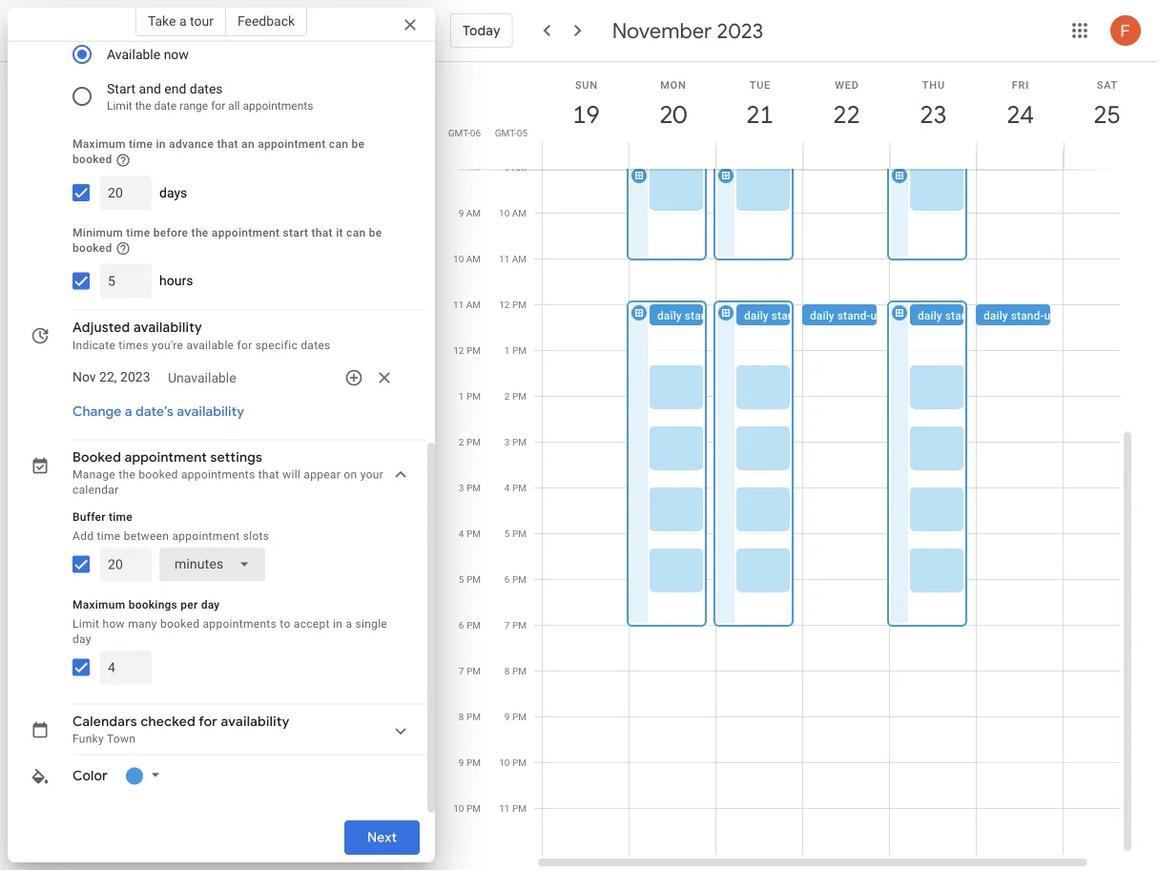 Task type: describe. For each thing, give the bounding box(es) containing it.
change
[[73, 404, 122, 421]]

1 horizontal spatial 5
[[505, 528, 510, 539]]

24 column header
[[976, 62, 1064, 169]]

appointment inside 'minimum time before the appointment start that it can be booked'
[[212, 227, 280, 240]]

funky
[[73, 733, 104, 746]]

calendars
[[73, 714, 137, 731]]

tue 21
[[745, 79, 773, 130]]

1 daily stand-up cell from the left
[[627, 0, 766, 855]]

mon
[[661, 79, 687, 91]]

fri 24
[[1006, 79, 1033, 130]]

1 daily stand-up from the left
[[658, 309, 731, 322]]

0 vertical spatial 12 pm
[[499, 299, 527, 310]]

for inside adjusted availability indicate times you're available for specific dates
[[237, 339, 252, 352]]

between
[[124, 530, 169, 543]]

grid containing 19
[[443, 0, 1152, 870]]

per
[[181, 599, 198, 612]]

sunday, november 19 element
[[565, 93, 608, 136]]

row inside "grid"
[[534, 0, 1151, 855]]

hours
[[159, 274, 193, 289]]

availability inside adjusted availability indicate times you're available for specific dates
[[134, 320, 202, 337]]

that inside maximum time in advance that an appointment can be booked
[[217, 138, 238, 151]]

1 horizontal spatial 7 pm
[[505, 619, 527, 631]]

the inside booked appointment settings manage the booked appointments that will appear on your calendar
[[119, 469, 136, 482]]

1 vertical spatial 11
[[453, 299, 464, 310]]

4 up from the left
[[979, 309, 992, 322]]

0 horizontal spatial 4 pm
[[459, 528, 481, 539]]

indicate
[[73, 339, 116, 352]]

dates inside adjusted availability indicate times you're available for specific dates
[[301, 339, 331, 352]]

now
[[164, 47, 189, 63]]

that inside 'minimum time before the appointment start that it can be booked'
[[312, 227, 333, 240]]

24
[[1006, 99, 1033, 130]]

0 vertical spatial 11
[[499, 253, 510, 264]]

can inside maximum time in advance that an appointment can be booked
[[329, 138, 349, 151]]

0 vertical spatial 2
[[505, 390, 510, 402]]

1 vertical spatial day
[[73, 633, 91, 646]]

3 daily from the left
[[810, 309, 835, 322]]

for inside calendars checked for availability funky town
[[199, 714, 218, 731]]

tue
[[750, 79, 771, 91]]

1 up from the left
[[718, 309, 731, 322]]

1 vertical spatial 3
[[459, 482, 464, 493]]

take a tour button
[[135, 6, 226, 36]]

10 left 11 pm
[[454, 803, 464, 814]]

3 daily stand-up from the left
[[810, 309, 884, 322]]

appear
[[304, 469, 341, 482]]

available
[[187, 339, 234, 352]]

stand- for 3rd daily stand-up button from the left
[[838, 309, 871, 322]]

stand- for second daily stand-up button from the right
[[946, 309, 979, 322]]

19 column header
[[542, 62, 630, 169]]

stand- for first daily stand-up button
[[685, 309, 718, 322]]

thu
[[923, 79, 946, 91]]

start
[[107, 81, 136, 97]]

november 2023
[[612, 17, 764, 44]]

next button
[[344, 815, 420, 861]]

1 vertical spatial 6
[[459, 619, 464, 631]]

availability for for
[[221, 714, 290, 731]]

appointment inside buffer time add time between appointment slots
[[172, 530, 240, 543]]

booked appointment settings manage the booked appointments that will appear on your calendar
[[73, 450, 384, 497]]

5 daily stand-up button from the left
[[976, 304, 1093, 325]]

1 horizontal spatial 1
[[505, 345, 510, 356]]

available
[[107, 47, 160, 63]]

color
[[73, 768, 108, 786]]

0 vertical spatial 9 am
[[505, 161, 527, 173]]

date
[[154, 100, 177, 113]]

gmt-05
[[495, 127, 528, 138]]

1 vertical spatial 2 pm
[[459, 436, 481, 448]]

1 horizontal spatial 10 pm
[[499, 757, 527, 768]]

0 horizontal spatial 7 pm
[[459, 665, 481, 677]]

Maximum bookings per day number field
[[108, 651, 144, 685]]

in inside maximum time in advance that an appointment can be booked
[[156, 138, 166, 151]]

take a tour
[[148, 13, 214, 29]]

4 daily from the left
[[918, 309, 943, 322]]

5 daily stand-up cell from the left
[[976, 0, 1093, 855]]

you're
[[152, 339, 183, 352]]

1 daily from the left
[[658, 309, 682, 322]]

stand- for second daily stand-up button
[[772, 309, 805, 322]]

21 column header
[[716, 62, 804, 169]]

feedback button
[[226, 6, 307, 36]]

1 vertical spatial 5 pm
[[459, 574, 481, 585]]

1 vertical spatial 6 pm
[[459, 619, 481, 631]]

2 daily stand-up button from the left
[[737, 304, 853, 325]]

booked inside booked appointment settings manage the booked appointments that will appear on your calendar
[[139, 469, 178, 482]]

limit for maximum
[[73, 618, 99, 631]]

0 vertical spatial 9 pm
[[505, 711, 527, 722]]

and
[[139, 81, 161, 97]]

many
[[128, 618, 157, 631]]

be inside 'minimum time before the appointment start that it can be booked'
[[369, 227, 382, 240]]

sat 25
[[1093, 79, 1120, 130]]

1 vertical spatial 5
[[459, 574, 464, 585]]

slots
[[243, 530, 269, 543]]

11 pm
[[499, 803, 527, 814]]

0 vertical spatial 3 pm
[[505, 436, 527, 448]]

maximum bookings per day limit how many booked appointments to accept in a single day
[[73, 599, 387, 646]]

town
[[107, 733, 136, 746]]

25
[[1093, 99, 1120, 130]]

1 horizontal spatial 11 am
[[499, 253, 527, 264]]

0 vertical spatial 8 pm
[[505, 665, 527, 677]]

0 vertical spatial 1 pm
[[505, 345, 527, 356]]

today button
[[450, 8, 513, 53]]

bookings
[[128, 599, 178, 612]]

Buffer time number field
[[108, 548, 144, 582]]

06
[[470, 127, 481, 138]]

1 vertical spatial 7
[[459, 665, 464, 677]]

start
[[283, 227, 309, 240]]

0 vertical spatial 5 pm
[[505, 528, 527, 539]]

0 vertical spatial 12
[[499, 299, 510, 310]]

19
[[572, 99, 599, 130]]

your
[[360, 469, 384, 482]]

mon 20
[[658, 79, 687, 130]]

booked inside 'minimum time before the appointment start that it can be booked'
[[73, 242, 112, 255]]

0 vertical spatial 4 pm
[[505, 482, 527, 493]]

0 horizontal spatial 10 pm
[[454, 803, 481, 814]]

date's
[[136, 404, 174, 421]]

checked
[[141, 714, 196, 731]]

1 horizontal spatial 7
[[505, 619, 510, 631]]

22
[[832, 99, 859, 130]]

0 horizontal spatial 4
[[459, 528, 464, 539]]

1 vertical spatial 9 am
[[459, 207, 481, 219]]

gmt- for 06
[[448, 127, 470, 138]]

1 cell from the left
[[543, 0, 630, 855]]

range
[[180, 100, 208, 113]]

1 daily stand-up button from the left
[[650, 304, 766, 325]]

stand- for first daily stand-up button from right
[[1011, 309, 1045, 322]]

0 vertical spatial 6 pm
[[505, 574, 527, 585]]

start and end dates limit the date range for all appointments
[[107, 81, 313, 113]]

Maximum days in advance that an appointment can be booked number field
[[108, 176, 144, 210]]

how
[[103, 618, 125, 631]]

single
[[355, 618, 387, 631]]

minimum time before the appointment start that it can be booked
[[73, 227, 382, 255]]

accept
[[294, 618, 330, 631]]

fri
[[1012, 79, 1030, 91]]

wed 22
[[832, 79, 860, 130]]

manage
[[73, 469, 116, 482]]

20
[[658, 99, 686, 130]]

specific
[[256, 339, 298, 352]]

settings
[[210, 450, 263, 467]]

minimum
[[73, 227, 123, 240]]

sun
[[575, 79, 598, 91]]

time right add
[[97, 530, 121, 543]]

0 horizontal spatial 10 am
[[453, 253, 481, 264]]

adjusted availability indicate times you're available for specific dates
[[73, 320, 331, 352]]

1 vertical spatial 2
[[459, 436, 464, 448]]

today
[[463, 22, 501, 39]]

1 vertical spatial 11 am
[[453, 299, 481, 310]]

add
[[73, 530, 94, 543]]

0 horizontal spatial 12
[[454, 345, 464, 356]]

take
[[148, 13, 176, 29]]

Minimum amount of hours before the start of the appointment that it can be booked number field
[[108, 265, 144, 299]]

22 column header
[[803, 62, 890, 169]]

an
[[242, 138, 255, 151]]

1 vertical spatial 1
[[459, 390, 464, 402]]

booked inside maximum time in advance that an appointment can be booked
[[73, 153, 112, 167]]

1 horizontal spatial 10 am
[[499, 207, 527, 219]]

on
[[344, 469, 357, 482]]

booked inside maximum bookings per day limit how many booked appointments to accept in a single day
[[160, 618, 200, 631]]

1 horizontal spatial 6
[[505, 574, 510, 585]]



Task type: locate. For each thing, give the bounding box(es) containing it.
10 pm up 11 pm
[[499, 757, 527, 768]]

0 vertical spatial dates
[[190, 81, 223, 97]]

booked up buffer time add time between appointment slots
[[139, 469, 178, 482]]

6
[[505, 574, 510, 585], [459, 619, 464, 631]]

0 horizontal spatial 2 pm
[[459, 436, 481, 448]]

10 pm
[[499, 757, 527, 768], [454, 803, 481, 814]]

the inside "start and end dates limit the date range for all appointments"
[[135, 100, 151, 113]]

0 horizontal spatial 5 pm
[[459, 574, 481, 585]]

1 vertical spatial limit
[[73, 618, 99, 631]]

that inside booked appointment settings manage the booked appointments that will appear on your calendar
[[258, 469, 280, 482]]

for left all
[[211, 100, 225, 113]]

11
[[499, 253, 510, 264], [453, 299, 464, 310], [499, 803, 510, 814]]

a left tour at the left top of the page
[[179, 13, 187, 29]]

5
[[505, 528, 510, 539], [459, 574, 464, 585]]

next
[[367, 829, 397, 847]]

3 daily stand-up cell from the left
[[803, 0, 919, 855]]

change a date's availability button
[[65, 395, 252, 430]]

feedback
[[238, 13, 295, 29]]

1
[[505, 345, 510, 356], [459, 390, 464, 402]]

maximum for maximum bookings per day limit how many booked appointments to accept in a single day
[[73, 599, 125, 612]]

time right buffer
[[109, 511, 133, 524]]

in right accept
[[333, 618, 343, 631]]

before
[[153, 227, 188, 240]]

time for buffer
[[109, 511, 133, 524]]

time left 'before'
[[126, 227, 150, 240]]

appointment right an on the left of page
[[258, 138, 326, 151]]

0 vertical spatial appointments
[[243, 100, 313, 113]]

4
[[505, 482, 510, 493], [459, 528, 464, 539]]

maximum up "maximum days in advance that an appointment can be booked" number field
[[73, 138, 126, 151]]

1 horizontal spatial 8 pm
[[505, 665, 527, 677]]

5 daily stand-up from the left
[[984, 309, 1058, 322]]

saturday, november 25 element
[[1086, 93, 1130, 136]]

limit down the start
[[107, 100, 132, 113]]

calendars checked for availability funky town
[[73, 714, 290, 746]]

10 pm left 11 pm
[[454, 803, 481, 814]]

advance
[[169, 138, 214, 151]]

2 daily from the left
[[744, 309, 769, 322]]

appointments right all
[[243, 100, 313, 113]]

1 horizontal spatial 3 pm
[[505, 436, 527, 448]]

appointments inside booked appointment settings manage the booked appointments that will appear on your calendar
[[181, 469, 255, 482]]

maximum
[[73, 138, 126, 151], [73, 599, 125, 612]]

0 horizontal spatial limit
[[73, 618, 99, 631]]

available now
[[107, 47, 189, 63]]

for right "checked"
[[199, 714, 218, 731]]

1 horizontal spatial gmt-
[[495, 127, 517, 138]]

tour
[[190, 13, 214, 29]]

8 am
[[459, 161, 481, 173]]

gmt-06
[[448, 127, 481, 138]]

2 cell from the left
[[1064, 0, 1151, 855]]

1 horizontal spatial 2 pm
[[505, 390, 527, 402]]

2 up from the left
[[805, 309, 818, 322]]

1 horizontal spatial 1 pm
[[505, 345, 527, 356]]

availability inside button
[[177, 404, 244, 421]]

10
[[499, 207, 510, 219], [453, 253, 464, 264], [499, 757, 510, 768], [454, 803, 464, 814]]

1 horizontal spatial 3
[[505, 436, 510, 448]]

grid
[[443, 0, 1152, 870]]

1 maximum from the top
[[73, 138, 126, 151]]

0 horizontal spatial gmt-
[[448, 127, 470, 138]]

can right it
[[347, 227, 366, 240]]

10 am down 8 am
[[453, 253, 481, 264]]

sun 19
[[572, 79, 599, 130]]

0 vertical spatial 10 am
[[499, 207, 527, 219]]

the right 'before'
[[191, 227, 209, 240]]

november
[[612, 17, 712, 44]]

0 horizontal spatial 9 pm
[[459, 757, 481, 768]]

monday, november 20 element
[[651, 93, 695, 136]]

for left specific
[[237, 339, 252, 352]]

2 vertical spatial for
[[199, 714, 218, 731]]

a for change
[[125, 404, 132, 421]]

0 horizontal spatial 6 pm
[[459, 619, 481, 631]]

4 daily stand-up cell from the left
[[888, 0, 1027, 855]]

availability up you're
[[134, 320, 202, 337]]

2 maximum from the top
[[73, 599, 125, 612]]

maximum time in advance that an appointment can be booked
[[73, 138, 365, 167]]

0 horizontal spatial 1
[[459, 390, 464, 402]]

cell
[[543, 0, 630, 855], [1064, 0, 1151, 855]]

2023
[[717, 17, 764, 44]]

appointment inside maximum time in advance that an appointment can be booked
[[258, 138, 326, 151]]

maximum up how
[[73, 599, 125, 612]]

4 stand- from the left
[[946, 309, 979, 322]]

limit left how
[[73, 618, 99, 631]]

in left 'advance'
[[156, 138, 166, 151]]

booked down "minimum"
[[73, 242, 112, 255]]

2 vertical spatial availability
[[221, 714, 290, 731]]

a for take
[[179, 13, 187, 29]]

buffer
[[73, 511, 106, 524]]

time inside maximum time in advance that an appointment can be booked
[[129, 138, 153, 151]]

0 horizontal spatial cell
[[543, 0, 630, 855]]

day up "calendars"
[[73, 633, 91, 646]]

0 vertical spatial that
[[217, 138, 238, 151]]

10 am
[[499, 207, 527, 219], [453, 253, 481, 264]]

2 gmt- from the left
[[495, 127, 517, 138]]

time left 'advance'
[[129, 138, 153, 151]]

1 vertical spatial 4
[[459, 528, 464, 539]]

1 vertical spatial 10 pm
[[454, 803, 481, 814]]

option group containing available now
[[65, 34, 393, 118]]

day right per
[[201, 599, 220, 612]]

1 horizontal spatial 5 pm
[[505, 528, 527, 539]]

0 vertical spatial 7
[[505, 619, 510, 631]]

row containing daily stand-up
[[534, 0, 1151, 855]]

0 vertical spatial a
[[179, 13, 187, 29]]

21
[[745, 99, 773, 130]]

0 horizontal spatial 8 pm
[[459, 711, 481, 722]]

0 vertical spatial 8
[[459, 161, 464, 173]]

option group
[[65, 34, 393, 118]]

thu 23
[[919, 79, 946, 130]]

1 horizontal spatial 6 pm
[[505, 574, 527, 585]]

0 vertical spatial 6
[[505, 574, 510, 585]]

sat
[[1097, 79, 1119, 91]]

all
[[228, 100, 240, 113]]

maximum inside maximum time in advance that an appointment can be booked
[[73, 138, 126, 151]]

9 am down gmt-05
[[505, 161, 527, 173]]

1 horizontal spatial 12 pm
[[499, 299, 527, 310]]

1 horizontal spatial cell
[[1064, 0, 1151, 855]]

appointments inside "start and end dates limit the date range for all appointments"
[[243, 100, 313, 113]]

dates up range
[[190, 81, 223, 97]]

5 daily from the left
[[984, 309, 1009, 322]]

0 vertical spatial day
[[201, 599, 220, 612]]

9
[[505, 161, 510, 173], [459, 207, 464, 219], [505, 711, 510, 722], [459, 757, 464, 768]]

gmt- up 8 am
[[448, 127, 470, 138]]

5 up from the left
[[1045, 309, 1058, 322]]

1 horizontal spatial 4 pm
[[505, 482, 527, 493]]

unavailable
[[168, 370, 236, 386]]

2 vertical spatial 11
[[499, 803, 510, 814]]

a left date's
[[125, 404, 132, 421]]

0 vertical spatial 4
[[505, 482, 510, 493]]

time for maximum
[[129, 138, 153, 151]]

10 down 8 am
[[453, 253, 464, 264]]

limit inside "start and end dates limit the date range for all appointments"
[[107, 100, 132, 113]]

daily stand-up cell
[[627, 0, 766, 855], [714, 0, 853, 855], [803, 0, 919, 855], [888, 0, 1027, 855], [976, 0, 1093, 855]]

0 horizontal spatial that
[[217, 138, 238, 151]]

2 horizontal spatial that
[[312, 227, 333, 240]]

1 vertical spatial 3 pm
[[459, 482, 481, 493]]

1 vertical spatial a
[[125, 404, 132, 421]]

wednesday, november 22 element
[[825, 93, 869, 136]]

05
[[517, 127, 528, 138]]

limit inside maximum bookings per day limit how many booked appointments to accept in a single day
[[73, 618, 99, 631]]

for
[[211, 100, 225, 113], [237, 339, 252, 352], [199, 714, 218, 731]]

1 vertical spatial 9 pm
[[459, 757, 481, 768]]

5 stand- from the left
[[1011, 309, 1045, 322]]

1 stand- from the left
[[685, 309, 718, 322]]

None field
[[159, 548, 266, 582]]

4 daily stand-up from the left
[[918, 309, 992, 322]]

3 up from the left
[[871, 309, 884, 322]]

limit for start
[[107, 100, 132, 113]]

booked down per
[[160, 618, 200, 631]]

a inside maximum bookings per day limit how many booked appointments to accept in a single day
[[346, 618, 352, 631]]

8
[[459, 161, 464, 173], [505, 665, 510, 677], [459, 711, 464, 722]]

the right manage
[[119, 469, 136, 482]]

appointment left slots
[[172, 530, 240, 543]]

that left an on the left of page
[[217, 138, 238, 151]]

appointments inside maximum bookings per day limit how many booked appointments to accept in a single day
[[203, 618, 277, 631]]

1 horizontal spatial a
[[179, 13, 187, 29]]

daily
[[658, 309, 682, 322], [744, 309, 769, 322], [810, 309, 835, 322], [918, 309, 943, 322], [984, 309, 1009, 322]]

1 vertical spatial 8
[[505, 665, 510, 677]]

0 vertical spatial 3
[[505, 436, 510, 448]]

day
[[201, 599, 220, 612], [73, 633, 91, 646]]

2 daily stand-up cell from the left
[[714, 0, 853, 855]]

availability right "checked"
[[221, 714, 290, 731]]

0 horizontal spatial be
[[352, 138, 365, 151]]

2 vertical spatial 8
[[459, 711, 464, 722]]

to
[[280, 618, 291, 631]]

1 gmt- from the left
[[448, 127, 470, 138]]

0 vertical spatial 11 am
[[499, 253, 527, 264]]

2 vertical spatial that
[[258, 469, 280, 482]]

10 am down gmt-05
[[499, 207, 527, 219]]

0 horizontal spatial 3
[[459, 482, 464, 493]]

the
[[135, 100, 151, 113], [191, 227, 209, 240], [119, 469, 136, 482]]

appointment
[[258, 138, 326, 151], [212, 227, 280, 240], [125, 450, 207, 467], [172, 530, 240, 543]]

a left single
[[346, 618, 352, 631]]

maximum inside maximum bookings per day limit how many booked appointments to accept in a single day
[[73, 599, 125, 612]]

3 stand- from the left
[[838, 309, 871, 322]]

for inside "start and end dates limit the date range for all appointments"
[[211, 100, 225, 113]]

20 column header
[[629, 62, 717, 169]]

1 pm
[[505, 345, 527, 356], [459, 390, 481, 402]]

0 vertical spatial availability
[[134, 320, 202, 337]]

0 horizontal spatial 11 am
[[453, 299, 481, 310]]

0 horizontal spatial 7
[[459, 665, 464, 677]]

the inside 'minimum time before the appointment start that it can be booked'
[[191, 227, 209, 240]]

2 stand- from the left
[[772, 309, 805, 322]]

change a date's availability
[[73, 404, 244, 421]]

1 vertical spatial 8 pm
[[459, 711, 481, 722]]

daily stand-up button
[[650, 304, 766, 325], [737, 304, 853, 325], [803, 304, 919, 325], [910, 304, 1027, 325], [976, 304, 1093, 325]]

can up it
[[329, 138, 349, 151]]

3 daily stand-up button from the left
[[803, 304, 919, 325]]

times
[[119, 339, 149, 352]]

10 up 11 pm
[[499, 757, 510, 768]]

adjusted
[[73, 320, 130, 337]]

it
[[336, 227, 343, 240]]

gmt-
[[448, 127, 470, 138], [495, 127, 517, 138]]

11 am
[[499, 253, 527, 264], [453, 299, 481, 310]]

3 pm
[[505, 436, 527, 448], [459, 482, 481, 493]]

0 horizontal spatial 9 am
[[459, 207, 481, 219]]

wed
[[835, 79, 860, 91]]

availability down unavailable
[[177, 404, 244, 421]]

1 vertical spatial be
[[369, 227, 382, 240]]

25 column header
[[1063, 62, 1151, 169]]

1 horizontal spatial be
[[369, 227, 382, 240]]

am
[[466, 161, 481, 173], [512, 161, 527, 173], [466, 207, 481, 219], [512, 207, 527, 219], [466, 253, 481, 264], [512, 253, 527, 264], [466, 299, 481, 310]]

1 vertical spatial appointments
[[181, 469, 255, 482]]

9 am down 8 am
[[459, 207, 481, 219]]

dates right specific
[[301, 339, 331, 352]]

time for minimum
[[126, 227, 150, 240]]

9 am
[[505, 161, 527, 173], [459, 207, 481, 219]]

be
[[352, 138, 365, 151], [369, 227, 382, 240]]

appointment inside booked appointment settings manage the booked appointments that will appear on your calendar
[[125, 450, 207, 467]]

2 vertical spatial a
[[346, 618, 352, 631]]

10 down gmt-05
[[499, 207, 510, 219]]

0 horizontal spatial 3 pm
[[459, 482, 481, 493]]

23
[[919, 99, 946, 130]]

the down and
[[135, 100, 151, 113]]

availability for date's
[[177, 404, 244, 421]]

23 column header
[[889, 62, 977, 169]]

gmt- for 05
[[495, 127, 517, 138]]

booked
[[73, 450, 121, 467]]

friday, november 24 element
[[999, 93, 1043, 136]]

9 pm
[[505, 711, 527, 722], [459, 757, 481, 768]]

0 horizontal spatial dates
[[190, 81, 223, 97]]

0 horizontal spatial 2
[[459, 436, 464, 448]]

0 vertical spatial can
[[329, 138, 349, 151]]

2 daily stand-up from the left
[[744, 309, 818, 322]]

0 vertical spatial the
[[135, 100, 151, 113]]

dates
[[190, 81, 223, 97], [301, 339, 331, 352]]

days
[[159, 185, 187, 201]]

appointment left start
[[212, 227, 280, 240]]

2 vertical spatial appointments
[[203, 618, 277, 631]]

1 vertical spatial 7 pm
[[459, 665, 481, 677]]

gmt- right 06
[[495, 127, 517, 138]]

calendar
[[73, 484, 119, 497]]

7 pm
[[505, 619, 527, 631], [459, 665, 481, 677]]

0 horizontal spatial 6
[[459, 619, 464, 631]]

appointment down change a date's availability
[[125, 450, 207, 467]]

1 vertical spatial 12 pm
[[454, 345, 481, 356]]

that
[[217, 138, 238, 151], [312, 227, 333, 240], [258, 469, 280, 482]]

1 vertical spatial that
[[312, 227, 333, 240]]

appointments left to
[[203, 618, 277, 631]]

can
[[329, 138, 349, 151], [347, 227, 366, 240]]

1 horizontal spatial 2
[[505, 390, 510, 402]]

2
[[505, 390, 510, 402], [459, 436, 464, 448]]

0 horizontal spatial 1 pm
[[459, 390, 481, 402]]

in inside maximum bookings per day limit how many booked appointments to accept in a single day
[[333, 618, 343, 631]]

0 vertical spatial 1
[[505, 345, 510, 356]]

0 vertical spatial for
[[211, 100, 225, 113]]

1 horizontal spatial 12
[[499, 299, 510, 310]]

will
[[283, 469, 301, 482]]

row
[[534, 0, 1151, 855]]

that left it
[[312, 227, 333, 240]]

appointments down settings
[[181, 469, 255, 482]]

4 pm
[[505, 482, 527, 493], [459, 528, 481, 539]]

1 vertical spatial the
[[191, 227, 209, 240]]

availability inside calendars checked for availability funky town
[[221, 714, 290, 731]]

buffer time add time between appointment slots
[[73, 511, 269, 543]]

2 vertical spatial the
[[119, 469, 136, 482]]

0 vertical spatial limit
[[107, 100, 132, 113]]

that left will
[[258, 469, 280, 482]]

be inside maximum time in advance that an appointment can be booked
[[352, 138, 365, 151]]

1 horizontal spatial 9 pm
[[505, 711, 527, 722]]

can inside 'minimum time before the appointment start that it can be booked'
[[347, 227, 366, 240]]

1 vertical spatial 1 pm
[[459, 390, 481, 402]]

dates inside "start and end dates limit the date range for all appointments"
[[190, 81, 223, 97]]

4 daily stand-up button from the left
[[910, 304, 1027, 325]]

tuesday, november 21 element
[[738, 93, 782, 136]]

Date text field
[[73, 367, 151, 390]]

booked up "maximum days in advance that an appointment can be booked" number field
[[73, 153, 112, 167]]

1 horizontal spatial dates
[[301, 339, 331, 352]]

maximum for maximum time in advance that an appointment can be booked
[[73, 138, 126, 151]]

0 vertical spatial in
[[156, 138, 166, 151]]

time inside 'minimum time before the appointment start that it can be booked'
[[126, 227, 150, 240]]

thursday, november 23 element
[[912, 93, 956, 136]]

1 vertical spatial 4 pm
[[459, 528, 481, 539]]

booked
[[73, 153, 112, 167], [73, 242, 112, 255], [139, 469, 178, 482], [160, 618, 200, 631]]

end
[[164, 81, 186, 97]]



Task type: vqa. For each thing, say whether or not it's contained in the screenshot.
Search For People text box
no



